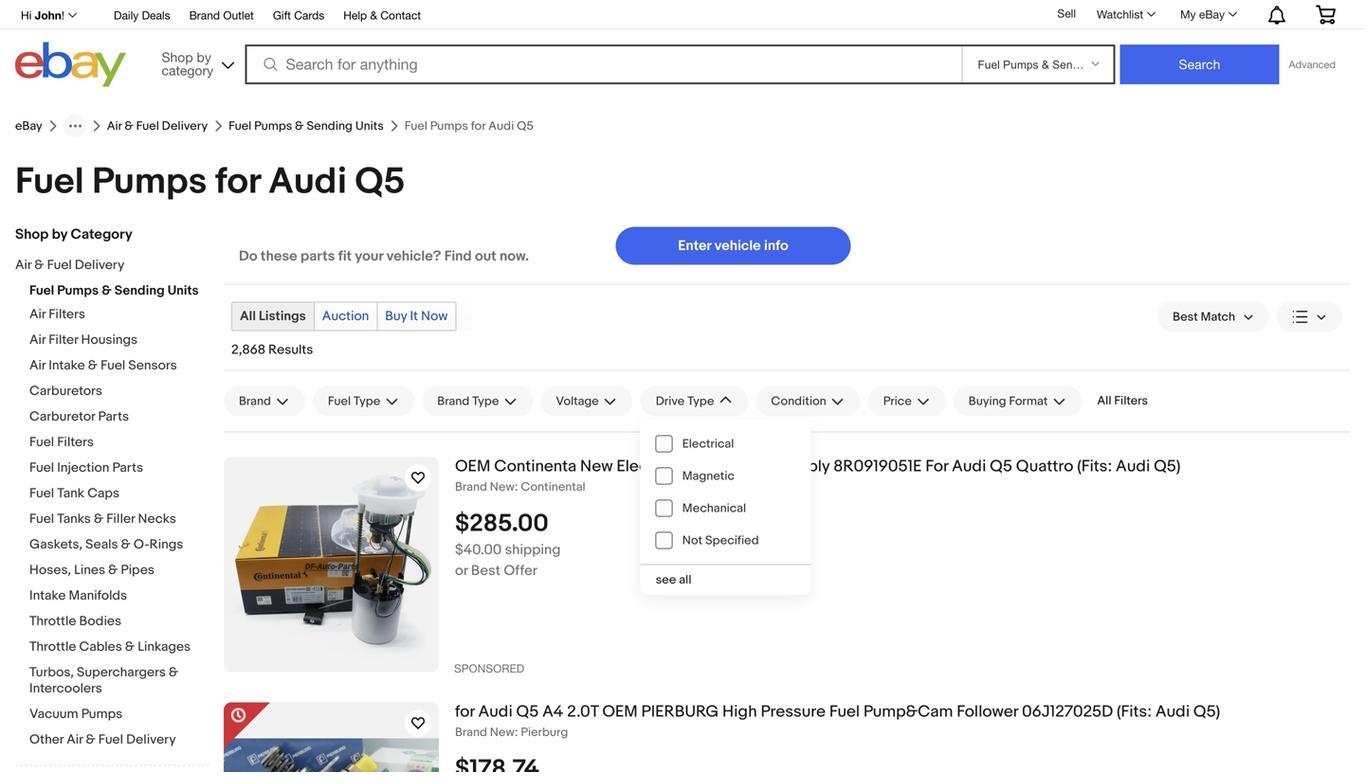 Task type: vqa. For each thing, say whether or not it's contained in the screenshot.
Pump on the right
yes



Task type: locate. For each thing, give the bounding box(es) containing it.
results
[[268, 342, 313, 358]]

brand up $285.00
[[455, 480, 487, 495]]

throttle left 'bodies'
[[29, 614, 76, 630]]

daily
[[114, 9, 139, 22]]

0 vertical spatial q5
[[355, 160, 405, 204]]

2,868
[[231, 342, 266, 358]]

0 horizontal spatial all
[[240, 309, 256, 325]]

: inside oem continenta new electric fuel pump assembly 8r0919051e for audi q5 quattro (fits: audi q5) brand new : continental
[[515, 480, 518, 495]]

filler
[[106, 511, 135, 528]]

throttle up turbos,
[[29, 639, 76, 656]]

ebay
[[1199, 8, 1225, 21], [15, 119, 42, 133]]

gift cards link
[[273, 6, 324, 27]]

air intake & fuel sensors link
[[29, 358, 210, 376]]

brand left outlet
[[189, 9, 220, 22]]

1 horizontal spatial units
[[355, 119, 384, 133]]

air
[[107, 119, 122, 133], [15, 257, 31, 274], [29, 307, 46, 323], [29, 332, 46, 348], [29, 358, 46, 374], [67, 732, 83, 748]]

1 horizontal spatial ebay
[[1199, 8, 1225, 21]]

o-
[[134, 537, 149, 553]]

injection
[[57, 460, 109, 476]]

1 vertical spatial brand
[[455, 480, 487, 495]]

sending
[[307, 119, 353, 133], [115, 283, 165, 299]]

2 : from the top
[[515, 726, 518, 740]]

gift
[[273, 9, 291, 22]]

2.0t
[[567, 703, 599, 722]]

air filter housings link
[[29, 332, 210, 350]]

bodies
[[79, 614, 121, 630]]

intake up the carburetors
[[49, 358, 85, 374]]

auction link
[[315, 303, 377, 330]]

all listings link
[[232, 303, 314, 330]]

listings
[[259, 309, 306, 325]]

brand
[[189, 9, 220, 22], [455, 480, 487, 495], [455, 726, 487, 740]]

1 horizontal spatial (fits:
[[1117, 703, 1152, 722]]

q5 left a4
[[516, 703, 539, 722]]

oem continenta new electric fuel pump assembly 8r0919051e for audi q5 quattro (fits: audi q5) brand new : continental
[[455, 457, 1181, 495]]

tap to watch item - oem continenta new electric fuel pump assembly 8r0919051e for audi q5 quattro image
[[405, 465, 431, 492]]

all filters button
[[1090, 386, 1156, 416]]

banner
[[15, 0, 1350, 92]]

None submit
[[1120, 45, 1279, 84]]

1 vertical spatial for
[[455, 703, 475, 722]]

q5 up the do these parts fit your vehicle? find out now.
[[355, 160, 405, 204]]

your shopping cart image
[[1315, 5, 1337, 24]]

my ebay link
[[1170, 3, 1246, 26]]

2 horizontal spatial q5
[[990, 457, 1012, 477]]

0 vertical spatial throttle
[[29, 614, 76, 630]]

0 vertical spatial (fits:
[[1077, 457, 1112, 477]]

for audi q5 a4 2.0t oem pierburg high pressure fuel pump&cam follower 06j127025d image
[[224, 739, 439, 773]]

brand right tap to watch item - for audi q5 a4 2.0t oem pierburg high pressure fuel pump&cam follower 06j127025d icon
[[455, 726, 487, 740]]

help & contact
[[343, 9, 421, 22]]

0 horizontal spatial units
[[168, 283, 199, 299]]

air & fuel delivery link
[[107, 119, 208, 133], [15, 257, 195, 275]]

1 vertical spatial sending
[[115, 283, 165, 299]]

: left pierburg
[[515, 726, 518, 740]]

category
[[71, 226, 133, 243]]

parts down carburetors link
[[98, 409, 129, 425]]

pumps up "air filters" link
[[57, 283, 99, 299]]

fuel injection parts link
[[29, 460, 210, 478]]

1 vertical spatial intake
[[29, 588, 66, 604]]

air & fuel delivery
[[107, 119, 208, 133]]

parts
[[98, 409, 129, 425], [112, 460, 143, 476]]

0 vertical spatial oem
[[455, 457, 490, 477]]

deals
[[142, 9, 170, 22]]

air & fuel delivery link down category
[[15, 257, 195, 275]]

advanced
[[1289, 58, 1336, 71]]

1 horizontal spatial oem
[[602, 703, 638, 722]]

oem right 2.0t on the bottom of the page
[[602, 703, 638, 722]]

delivery down category
[[75, 257, 125, 274]]

2 vertical spatial q5
[[516, 703, 539, 722]]

ebay inside fuel pumps for audi q5 main content
[[15, 119, 42, 133]]

(fits:
[[1077, 457, 1112, 477], [1117, 703, 1152, 722]]

oem right "tap to watch item - oem continenta new electric fuel pump assembly 8r0919051e for audi q5 quattro" icon
[[455, 457, 490, 477]]

0 vertical spatial brand
[[189, 9, 220, 22]]

lines
[[74, 563, 105, 579]]

none submit inside banner
[[1120, 45, 1279, 84]]

1 horizontal spatial q5
[[516, 703, 539, 722]]

banner containing sell
[[15, 0, 1350, 92]]

units inside 'air & fuel delivery fuel pumps & sending units air filters air filter housings air intake & fuel sensors carburetors carburetor parts fuel filters fuel injection parts fuel tank caps fuel tanks & filler necks gaskets, seals & o-rings hoses, lines & pipes intake manifolds throttle bodies throttle cables & linkages turbos, superchargers & intercoolers vacuum pumps other air & fuel delivery'
[[168, 283, 199, 299]]

1 vertical spatial ebay
[[15, 119, 42, 133]]

1 vertical spatial delivery
[[75, 257, 125, 274]]

q5) inside oem continenta new electric fuel pump assembly 8r0919051e for audi q5 quattro (fits: audi q5) brand new : continental
[[1154, 457, 1181, 477]]

q5
[[355, 160, 405, 204], [990, 457, 1012, 477], [516, 703, 539, 722]]

buy
[[385, 309, 407, 325]]

1 vertical spatial (fits:
[[1117, 703, 1152, 722]]

do
[[239, 248, 257, 265]]

all
[[679, 573, 692, 588]]

necks
[[138, 511, 176, 528]]

pumps up fuel pumps for audi q5
[[254, 119, 292, 133]]

other air & fuel delivery link
[[29, 732, 210, 750]]

0 vertical spatial sending
[[307, 119, 353, 133]]

delivery up fuel pumps for audi q5
[[162, 119, 208, 133]]

0 horizontal spatial for
[[215, 160, 260, 204]]

fuel filters link
[[29, 435, 210, 453]]

:
[[515, 480, 518, 495], [515, 726, 518, 740]]

0 vertical spatial filters
[[49, 307, 85, 323]]

do these parts fit your vehicle? find out now.
[[239, 248, 529, 265]]

air & fuel delivery link up fuel pumps for audi q5
[[107, 119, 208, 133]]

all listings
[[240, 309, 306, 325]]

quattro
[[1016, 457, 1074, 477]]

mechanical
[[682, 501, 746, 516]]

magnetic
[[682, 469, 735, 484]]

(fits: right quattro
[[1077, 457, 1112, 477]]

for right tap to watch item - for audi q5 a4 2.0t oem pierburg high pressure fuel pump&cam follower 06j127025d icon
[[455, 703, 475, 722]]

1 vertical spatial q5
[[990, 457, 1012, 477]]

pumps down air & fuel delivery
[[92, 160, 207, 204]]

specified
[[705, 534, 759, 548]]

delivery
[[162, 119, 208, 133], [75, 257, 125, 274], [126, 732, 176, 748]]

1 vertical spatial parts
[[112, 460, 143, 476]]

pump&cam
[[864, 703, 953, 722]]

fuel inside oem continenta new electric fuel pump assembly 8r0919051e for audi q5 quattro (fits: audi q5) brand new : continental
[[677, 457, 707, 477]]

1 : from the top
[[515, 480, 518, 495]]

sending inside 'air & fuel delivery fuel pumps & sending units air filters air filter housings air intake & fuel sensors carburetors carburetor parts fuel filters fuel injection parts fuel tank caps fuel tanks & filler necks gaskets, seals & o-rings hoses, lines & pipes intake manifolds throttle bodies throttle cables & linkages turbos, superchargers & intercoolers vacuum pumps other air & fuel delivery'
[[115, 283, 165, 299]]

2 vertical spatial filters
[[57, 435, 94, 451]]

None text field
[[455, 480, 1350, 495], [455, 726, 1350, 741], [455, 480, 1350, 495], [455, 726, 1350, 741]]

2 vertical spatial brand
[[455, 726, 487, 740]]

other
[[29, 732, 64, 748]]

all for all filters
[[1097, 394, 1112, 409]]

or
[[455, 562, 468, 580]]

0 vertical spatial q5)
[[1154, 457, 1181, 477]]

shop by category
[[15, 226, 133, 243]]

gift cards
[[273, 9, 324, 22]]

linkages
[[138, 639, 191, 656]]

filter
[[49, 332, 78, 348]]

2 vertical spatial new
[[490, 726, 515, 740]]

0 vertical spatial for
[[215, 160, 260, 204]]

info
[[764, 237, 789, 255]]

hoses, lines & pipes link
[[29, 563, 210, 581]]

for inside for audi q5 a4 2.0t oem pierburg high pressure fuel pump&cam follower 06j127025d (fits: audi q5) brand new : pierburg
[[455, 703, 475, 722]]

hoses,
[[29, 563, 71, 579]]

: inside for audi q5 a4 2.0t oem pierburg high pressure fuel pump&cam follower 06j127025d (fits: audi q5) brand new : pierburg
[[515, 726, 518, 740]]

1 vertical spatial throttle
[[29, 639, 76, 656]]

sell link
[[1049, 7, 1085, 20]]

for up do
[[215, 160, 260, 204]]

tanks
[[57, 511, 91, 528]]

1 vertical spatial oem
[[602, 703, 638, 722]]

parts down fuel filters link
[[112, 460, 143, 476]]

: down continenta
[[515, 480, 518, 495]]

new left pierburg
[[490, 726, 515, 740]]

0 vertical spatial :
[[515, 480, 518, 495]]

(fits: right 06j127025d
[[1117, 703, 1152, 722]]

0 horizontal spatial ebay
[[15, 119, 42, 133]]

0 vertical spatial all
[[240, 309, 256, 325]]

1 vertical spatial :
[[515, 726, 518, 740]]

pump
[[711, 457, 753, 477]]

it
[[410, 309, 418, 325]]

brand inside oem continenta new electric fuel pump assembly 8r0919051e for audi q5 quattro (fits: audi q5) brand new : continental
[[455, 480, 487, 495]]

for
[[215, 160, 260, 204], [455, 703, 475, 722]]

1 horizontal spatial for
[[455, 703, 475, 722]]

watchlist link
[[1086, 3, 1164, 26]]

1 vertical spatial filters
[[1114, 394, 1148, 409]]

q5 left quattro
[[990, 457, 1012, 477]]

electrical
[[682, 437, 734, 452]]

cards
[[294, 9, 324, 22]]

by
[[52, 226, 67, 243]]

ebay link
[[15, 119, 42, 133]]

0 horizontal spatial (fits:
[[1077, 457, 1112, 477]]

1 vertical spatial all
[[1097, 394, 1112, 409]]

1 horizontal spatial q5)
[[1194, 703, 1220, 722]]

for audi q5 a4 2.0t oem pierburg high pressure fuel pump&cam follower 06j127025d (fits: audi q5) brand new : pierburg
[[455, 703, 1220, 740]]

0 horizontal spatial sending
[[115, 283, 165, 299]]

intake down hoses,
[[29, 588, 66, 604]]

fuel pumps & sending units
[[229, 119, 384, 133]]

new up continental
[[580, 457, 613, 477]]

delivery down vacuum pumps link
[[126, 732, 176, 748]]

continenta
[[494, 457, 577, 477]]

1 vertical spatial q5)
[[1194, 703, 1220, 722]]

new up $285.00
[[490, 480, 515, 495]]

1 horizontal spatial all
[[1097, 394, 1112, 409]]

1 vertical spatial units
[[168, 283, 199, 299]]

0 vertical spatial ebay
[[1199, 8, 1225, 21]]

0 horizontal spatial q5)
[[1154, 457, 1181, 477]]

all inside button
[[1097, 394, 1112, 409]]

0 horizontal spatial oem
[[455, 457, 490, 477]]

contact
[[381, 9, 421, 22]]

0 vertical spatial delivery
[[162, 119, 208, 133]]

fuel tanks & filler necks link
[[29, 511, 210, 529]]



Task type: describe. For each thing, give the bounding box(es) containing it.
not
[[682, 534, 703, 548]]

oem inside oem continenta new electric fuel pump assembly 8r0919051e for audi q5 quattro (fits: audi q5) brand new : continental
[[455, 457, 490, 477]]

follower
[[957, 703, 1018, 722]]

q5) inside for audi q5 a4 2.0t oem pierburg high pressure fuel pump&cam follower 06j127025d (fits: audi q5) brand new : pierburg
[[1194, 703, 1220, 722]]

enter vehicle info button
[[616, 227, 851, 265]]

0 vertical spatial new
[[580, 457, 613, 477]]

(fits: inside oem continenta new electric fuel pump assembly 8r0919051e for audi q5 quattro (fits: audi q5) brand new : continental
[[1077, 457, 1112, 477]]

these
[[261, 248, 297, 265]]

daily deals
[[114, 9, 170, 22]]

0 horizontal spatial q5
[[355, 160, 405, 204]]

sponsored
[[454, 662, 525, 675]]

$285.00
[[455, 509, 549, 539]]

not specified
[[682, 534, 759, 548]]

delivery for air & fuel delivery fuel pumps & sending units air filters air filter housings air intake & fuel sensors carburetors carburetor parts fuel filters fuel injection parts fuel tank caps fuel tanks & filler necks gaskets, seals & o-rings hoses, lines & pipes intake manifolds throttle bodies throttle cables & linkages turbos, superchargers & intercoolers vacuum pumps other air & fuel delivery
[[75, 257, 125, 274]]

now
[[421, 309, 448, 325]]

vehicle
[[715, 237, 761, 255]]

brand inside brand outlet link
[[189, 9, 220, 22]]

1 vertical spatial new
[[490, 480, 515, 495]]

fuel pumps & sending units link
[[229, 119, 384, 133]]

2 vertical spatial delivery
[[126, 732, 176, 748]]

1 vertical spatial air & fuel delivery link
[[15, 257, 195, 275]]

0 vertical spatial units
[[355, 119, 384, 133]]

tap to watch item - for audi q5 a4 2.0t oem pierburg high pressure fuel pump&cam follower 06j127025d image
[[405, 711, 431, 737]]

carburetors
[[29, 383, 102, 400]]

fuel pumps for audi q5 main content
[[0, 107, 1365, 773]]

turbos,
[[29, 665, 74, 681]]

pipes
[[121, 563, 155, 579]]

oem continenta new electric fuel pump assembly 8r0919051e for audi q5 quattro (fits: audi q5) link
[[455, 457, 1350, 477]]

drive type button
[[641, 386, 748, 417]]

gaskets,
[[29, 537, 83, 553]]

oem continenta new electric fuel pump assembly 8r0919051e for audi q5 quattro image
[[224, 457, 439, 673]]

parts
[[300, 248, 335, 265]]

watchlist
[[1097, 8, 1143, 21]]

carburetor
[[29, 409, 95, 425]]

q5 inside oem continenta new electric fuel pump assembly 8r0919051e for audi q5 quattro (fits: audi q5) brand new : continental
[[990, 457, 1012, 477]]

oem inside for audi q5 a4 2.0t oem pierburg high pressure fuel pump&cam follower 06j127025d (fits: audi q5) brand new : pierburg
[[602, 703, 638, 722]]

continental
[[521, 480, 586, 495]]

fit
[[338, 248, 352, 265]]

mechanical link
[[641, 493, 811, 525]]

fuel tank caps link
[[29, 486, 210, 504]]

& inside "account" navigation
[[370, 9, 377, 22]]

cables
[[79, 639, 122, 656]]

for audi q5 a4 2.0t oem pierburg high pressure fuel pump&cam follower 06j127025d (fits: audi q5) link
[[455, 703, 1350, 723]]

intake manifolds link
[[29, 588, 210, 606]]

brand outlet
[[189, 9, 254, 22]]

out
[[475, 248, 496, 265]]

help & contact link
[[343, 6, 421, 27]]

fuel inside for audi q5 a4 2.0t oem pierburg high pressure fuel pump&cam follower 06j127025d (fits: audi q5) brand new : pierburg
[[829, 703, 860, 722]]

magnetic link
[[641, 460, 811, 493]]

drive
[[656, 394, 685, 409]]

electric
[[617, 457, 673, 477]]

for
[[926, 457, 948, 477]]

a4
[[542, 703, 564, 722]]

0 vertical spatial parts
[[98, 409, 129, 425]]

account navigation
[[15, 0, 1350, 29]]

vacuum
[[29, 707, 78, 723]]

all for all listings
[[240, 309, 256, 325]]

new inside for audi q5 a4 2.0t oem pierburg high pressure fuel pump&cam follower 06j127025d (fits: audi q5) brand new : pierburg
[[490, 726, 515, 740]]

assembly
[[757, 457, 830, 477]]

filters inside button
[[1114, 394, 1148, 409]]

pressure
[[761, 703, 826, 722]]

turbos, superchargers & intercoolers link
[[29, 665, 210, 699]]

shop
[[15, 226, 49, 243]]

my
[[1180, 8, 1196, 21]]

pumps up other air & fuel delivery link
[[81, 707, 123, 723]]

tank
[[57, 486, 84, 502]]

0 vertical spatial air & fuel delivery link
[[107, 119, 208, 133]]

shipping
[[505, 542, 561, 559]]

your
[[355, 248, 383, 265]]

daily deals link
[[114, 6, 170, 27]]

brand inside for audi q5 a4 2.0t oem pierburg high pressure fuel pump&cam follower 06j127025d (fits: audi q5) brand new : pierburg
[[455, 726, 487, 740]]

outlet
[[223, 9, 254, 22]]

sensors
[[128, 358, 177, 374]]

brand outlet link
[[189, 6, 254, 27]]

2 throttle from the top
[[29, 639, 76, 656]]

not specified link
[[641, 525, 811, 557]]

advanced link
[[1279, 46, 1345, 83]]

buy it now
[[385, 309, 448, 325]]

drive type
[[656, 394, 714, 409]]

sell
[[1058, 7, 1076, 20]]

$40.00
[[455, 542, 502, 559]]

(fits: inside for audi q5 a4 2.0t oem pierburg high pressure fuel pump&cam follower 06j127025d (fits: audi q5) brand new : pierburg
[[1117, 703, 1152, 722]]

see all
[[656, 573, 692, 588]]

0 vertical spatial intake
[[49, 358, 85, 374]]

fuel pumps for audi q5
[[15, 160, 405, 204]]

ebay inside "account" navigation
[[1199, 8, 1225, 21]]

pierburg
[[641, 703, 719, 722]]

see all button
[[641, 566, 811, 595]]

my ebay
[[1180, 8, 1225, 21]]

06j127025d
[[1022, 703, 1113, 722]]

enter
[[678, 237, 711, 255]]

caps
[[87, 486, 120, 502]]

all filters
[[1097, 394, 1148, 409]]

1 horizontal spatial sending
[[307, 119, 353, 133]]

now.
[[500, 248, 529, 265]]

1 throttle from the top
[[29, 614, 76, 630]]

vacuum pumps link
[[29, 707, 210, 725]]

electrical link
[[641, 428, 811, 460]]

intercoolers
[[29, 681, 102, 697]]

high
[[722, 703, 757, 722]]

delivery for air & fuel delivery
[[162, 119, 208, 133]]

q5 inside for audi q5 a4 2.0t oem pierburg high pressure fuel pump&cam follower 06j127025d (fits: audi q5) brand new : pierburg
[[516, 703, 539, 722]]

2,868 results
[[231, 342, 313, 358]]



